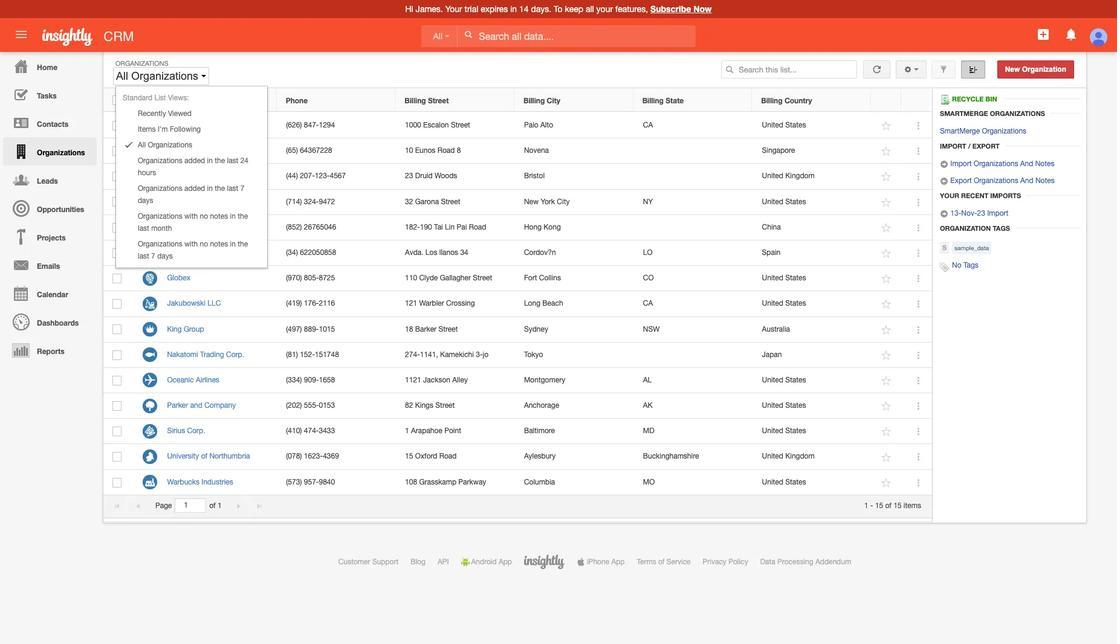 Task type: locate. For each thing, give the bounding box(es) containing it.
474-
[[304, 427, 319, 435]]

lo
[[643, 248, 653, 257]]

row group containing clampett oil and gas corp.
[[103, 113, 932, 496]]

follow image for hong kong
[[881, 222, 893, 234]]

1 field
[[176, 500, 206, 513]]

1000 escalon street cell
[[396, 113, 515, 139]]

0 horizontal spatial new
[[524, 197, 539, 206]]

united for long beach
[[762, 299, 784, 308]]

novena cell
[[515, 139, 634, 164]]

import right circle arrow right icon
[[951, 160, 972, 168]]

oil for gas
[[199, 121, 208, 129]]

avda. los llanos 34 cell
[[396, 241, 515, 266]]

1 vertical spatial united kingdom cell
[[753, 445, 872, 470]]

i'm
[[158, 125, 168, 134]]

1 no from the top
[[200, 212, 208, 221]]

1 vertical spatial and
[[210, 146, 222, 155]]

7 united states cell from the top
[[753, 419, 872, 445]]

1 vertical spatial notes
[[210, 240, 228, 248]]

3 row from the top
[[103, 139, 932, 164]]

bristol cell
[[515, 164, 634, 190]]

organizations down import organizations and notes link
[[974, 177, 1019, 185]]

1 horizontal spatial hong
[[524, 223, 542, 231]]

buckinghamshire cell
[[634, 445, 753, 470]]

billing left 'country'
[[761, 96, 783, 105]]

8 states from the top
[[786, 478, 806, 486]]

(65) 64367228
[[286, 146, 332, 155]]

1 billing from the left
[[405, 96, 426, 105]]

(497) 889-1015 cell
[[277, 317, 396, 343]]

new right show sidebar icon
[[1005, 65, 1020, 74]]

1 horizontal spatial all
[[138, 141, 146, 149]]

2 follow image from the top
[[881, 197, 893, 208]]

0 vertical spatial added
[[184, 157, 205, 165]]

street right gallagher
[[473, 274, 492, 282]]

ca cell for palo alto
[[634, 113, 753, 139]]

23 left druid
[[405, 172, 413, 180]]

1 column header from the left
[[871, 89, 901, 112]]

row containing sirius corp.
[[103, 419, 932, 445]]

pai
[[457, 223, 467, 231]]

(714) 324-9472 cell
[[277, 190, 396, 215]]

with for month
[[184, 212, 198, 221]]

2 added from the top
[[184, 184, 205, 193]]

in up globex, hong kong link
[[230, 212, 236, 221]]

jo
[[483, 350, 489, 359]]

row containing university of northumbria
[[103, 445, 932, 470]]

with inside organizations with no notes in the last month
[[184, 212, 198, 221]]

1 vertical spatial smartmerge
[[940, 127, 980, 136]]

billing up 1000
[[405, 96, 426, 105]]

1 horizontal spatial spain
[[762, 248, 781, 257]]

4 row from the top
[[103, 164, 932, 190]]

clampett
[[167, 121, 197, 129], [167, 146, 197, 155]]

0 vertical spatial your
[[445, 4, 462, 14]]

4 united states cell from the top
[[753, 292, 872, 317]]

road inside 15 oxford road 'cell'
[[439, 453, 457, 461]]

hong up the cordov?n
[[524, 223, 542, 231]]

1 vertical spatial corp.
[[226, 350, 244, 359]]

6 states from the top
[[786, 402, 806, 410]]

2 oil from the top
[[199, 146, 208, 155]]

12 row from the top
[[103, 368, 932, 394]]

row containing organization name
[[103, 89, 932, 112]]

0 vertical spatial notes
[[1036, 160, 1055, 168]]

all down items at the left
[[138, 141, 146, 149]]

collins
[[539, 274, 561, 282]]

kong up organizations with no notes in the last 7 days
[[214, 223, 231, 231]]

1 united states from the top
[[762, 121, 806, 129]]

northumbria
[[209, 453, 250, 461]]

1 vertical spatial all organizations
[[138, 141, 192, 149]]

0 vertical spatial all
[[433, 31, 443, 41]]

110
[[405, 274, 417, 282]]

3 follow image from the top
[[881, 222, 893, 234]]

0 horizontal spatial spain
[[194, 248, 213, 257]]

university of northumbria
[[167, 453, 250, 461]]

(714)
[[286, 197, 302, 206]]

1 horizontal spatial singapore
[[762, 146, 795, 155]]

4 follow image from the top
[[881, 273, 893, 285]]

row down palo
[[103, 139, 932, 164]]

1 vertical spatial oil
[[199, 146, 208, 155]]

oceanic airlines link
[[167, 376, 225, 384]]

4 united from the top
[[762, 274, 784, 282]]

0 horizontal spatial all
[[116, 70, 128, 82]]

smartmerge up the /
[[940, 127, 980, 136]]

108 grasskamp parkway cell
[[396, 470, 515, 496]]

32 garona street cell
[[396, 190, 515, 215]]

0 horizontal spatial hong
[[194, 223, 212, 231]]

support
[[372, 558, 399, 567]]

7 follow image from the top
[[881, 426, 893, 438]]

no down globex, hong kong link
[[200, 240, 208, 248]]

in inside organizations added in the last 24 hours
[[207, 157, 213, 165]]

features,
[[615, 4, 648, 14]]

2 united states cell from the top
[[753, 190, 872, 215]]

in inside organizations added in the last 7 days
[[207, 184, 213, 193]]

notes down import organizations and notes in the top right of the page
[[1036, 177, 1055, 185]]

2 united states from the top
[[762, 197, 806, 206]]

11 row from the top
[[103, 343, 932, 368]]

1 united kingdom cell from the top
[[753, 164, 872, 190]]

5 united from the top
[[762, 299, 784, 308]]

singapore cell
[[753, 139, 872, 164]]

0 horizontal spatial singapore
[[241, 146, 274, 155]]

all organizations inside button
[[116, 70, 201, 82]]

9 row from the top
[[103, 292, 932, 317]]

13-nov-23 import
[[949, 209, 1009, 218]]

all organizations link
[[116, 137, 267, 153]]

notes for organizations with no notes in the last 7 days
[[210, 240, 228, 248]]

in inside hi james. your trial expires in 14 days. to keep all your features, subscribe now
[[510, 4, 517, 14]]

row down novena
[[103, 164, 932, 190]]

column header
[[871, 89, 901, 112], [901, 89, 932, 112]]

(573) 957-9840 cell
[[277, 470, 396, 496]]

united kingdom cell
[[753, 164, 872, 190], [753, 445, 872, 470]]

0 vertical spatial no
[[200, 212, 208, 221]]

(078) 1623-4369 cell
[[277, 445, 396, 470]]

with inside organizations with no notes in the last 7 days
[[184, 240, 198, 248]]

0 vertical spatial ca cell
[[634, 113, 753, 139]]

no for month
[[200, 212, 208, 221]]

2 smartmerge from the top
[[940, 127, 980, 136]]

the inside organizations added in the last 7 days
[[215, 184, 225, 193]]

customer support link
[[339, 558, 399, 567]]

6 follow image from the top
[[881, 401, 893, 412]]

street right garona
[[441, 197, 460, 206]]

0 vertical spatial globex,
[[167, 223, 192, 231]]

cell up ny cell
[[634, 139, 753, 164]]

road for 10 eunos road 8
[[438, 146, 455, 155]]

3 follow image from the top
[[881, 248, 893, 259]]

1000 escalon street
[[405, 121, 470, 129]]

processing
[[778, 558, 814, 567]]

1 vertical spatial ca
[[643, 299, 653, 308]]

2 no from the top
[[200, 240, 208, 248]]

organizations up month
[[138, 212, 182, 221]]

2 vertical spatial and
[[190, 402, 202, 410]]

recycle
[[952, 95, 984, 103]]

7 united states from the top
[[762, 427, 806, 435]]

3 united states cell from the top
[[753, 266, 872, 292]]

and up imports
[[1021, 177, 1034, 185]]

1 horizontal spatial 15
[[875, 502, 883, 510]]

sample_data link
[[952, 242, 992, 255]]

row up long
[[103, 266, 932, 292]]

state
[[666, 96, 684, 105]]

10 row from the top
[[103, 317, 932, 343]]

projects
[[37, 233, 66, 242]]

united states cell for new york city
[[753, 190, 872, 215]]

1 united from the top
[[762, 121, 784, 129]]

16 row from the top
[[103, 470, 932, 496]]

18 barker street cell
[[396, 317, 515, 343]]

all organizations down i'm
[[138, 141, 192, 149]]

in down clampett oil and gas, singapore at the left
[[207, 157, 213, 165]]

with for 7
[[184, 240, 198, 248]]

0 horizontal spatial days
[[138, 197, 153, 205]]

108
[[405, 478, 417, 486]]

bristol
[[524, 172, 545, 180]]

1 vertical spatial 23
[[977, 209, 985, 218]]

your recent imports
[[940, 192, 1021, 200]]

24
[[240, 157, 249, 165]]

notes inside organizations with no notes in the last month
[[210, 212, 228, 221]]

1 horizontal spatial 7
[[240, 184, 244, 193]]

organizations up leads link
[[37, 148, 85, 157]]

import left the /
[[940, 142, 967, 150]]

lo cell
[[634, 241, 753, 266]]

added down organizations added in the last 24 hours
[[184, 184, 205, 193]]

3 states from the top
[[786, 274, 806, 282]]

1 vertical spatial organization
[[167, 96, 211, 105]]

no inside organizations with no notes in the last month
[[200, 212, 208, 221]]

0 vertical spatial 7
[[240, 184, 244, 193]]

co cell
[[634, 266, 753, 292]]

(419) 176-2116 cell
[[277, 292, 396, 317]]

of right university
[[201, 453, 207, 461]]

smartmerge down recycle
[[940, 110, 988, 117]]

smartmerge
[[940, 110, 988, 117], [940, 127, 980, 136]]

group
[[184, 325, 204, 333]]

spain down china
[[762, 248, 781, 257]]

all organizations up list
[[116, 70, 201, 82]]

15 left oxford
[[405, 453, 413, 461]]

added for hours
[[184, 157, 205, 165]]

with up globex, hong kong
[[184, 212, 198, 221]]

14 row from the top
[[103, 419, 932, 445]]

1 states from the top
[[786, 121, 806, 129]]

274-
[[405, 350, 420, 359]]

last inside organizations with no notes in the last 7 days
[[138, 252, 149, 261]]

1 vertical spatial clampett
[[167, 146, 197, 155]]

1 for 1 - 15 of 15 items
[[864, 502, 868, 510]]

jakubowski llc
[[167, 299, 221, 308]]

cordov?n cell
[[515, 241, 634, 266]]

in inside organizations with no notes in the last month
[[230, 212, 236, 221]]

274-1141, kamekichi 3-jo cell
[[396, 343, 515, 368]]

6 row from the top
[[103, 215, 932, 241]]

your
[[597, 4, 613, 14]]

palo alto
[[524, 121, 553, 129]]

2 and from the top
[[1021, 177, 1034, 185]]

following
[[170, 125, 201, 134]]

clampett oil and gas corp.
[[167, 121, 257, 129]]

globex, for globex, hong kong
[[167, 223, 192, 231]]

nov-
[[962, 209, 977, 218]]

united for anchorage
[[762, 402, 784, 410]]

row up fort
[[103, 241, 932, 266]]

and up export organizations and notes
[[1020, 160, 1034, 168]]

row containing jakubowski llc
[[103, 292, 932, 317]]

navigation containing home
[[0, 52, 97, 365]]

2 singapore from the left
[[762, 146, 795, 155]]

1 notes from the top
[[210, 212, 228, 221]]

organizations inside organizations added in the last 24 hours
[[138, 157, 182, 165]]

organization inside row
[[167, 96, 211, 105]]

escalon
[[423, 121, 449, 129]]

1 horizontal spatial app
[[611, 558, 625, 567]]

row containing globex
[[103, 266, 932, 292]]

baltimore cell
[[515, 419, 634, 445]]

cell up co cell
[[634, 215, 753, 241]]

hong kong cell
[[515, 215, 634, 241]]

1 vertical spatial added
[[184, 184, 205, 193]]

corp. right sirius
[[187, 427, 205, 435]]

909-
[[304, 376, 319, 384]]

hong up organizations with no notes in the last 7 days
[[194, 223, 212, 231]]

follow image
[[881, 171, 893, 183], [881, 197, 893, 208], [881, 248, 893, 259], [881, 273, 893, 285], [881, 350, 893, 361], [881, 401, 893, 412], [881, 452, 893, 463]]

1 horizontal spatial new
[[1005, 65, 1020, 74]]

cell up globex, hong kong link
[[158, 190, 277, 215]]

of right -
[[885, 502, 892, 510]]

added down all organizations link
[[184, 157, 205, 165]]

7 follow image from the top
[[881, 452, 893, 463]]

row up columbia
[[103, 445, 932, 470]]

13 row from the top
[[103, 394, 932, 419]]

import for import organizations and notes
[[951, 160, 972, 168]]

ca down co
[[643, 299, 653, 308]]

2 row from the top
[[103, 113, 932, 139]]

states for baltimore
[[786, 427, 806, 435]]

city up "alto"
[[547, 96, 561, 105]]

2 hong from the left
[[524, 223, 542, 231]]

street for 1000 escalon street
[[451, 121, 470, 129]]

1 vertical spatial and
[[1021, 177, 1034, 185]]

follow image
[[881, 120, 893, 132], [881, 146, 893, 157], [881, 222, 893, 234], [881, 299, 893, 310], [881, 324, 893, 336], [881, 375, 893, 387], [881, 426, 893, 438], [881, 477, 893, 489]]

column header down refresh list image on the top right of the page
[[871, 89, 901, 112]]

26765046
[[304, 223, 336, 231]]

street up "1000 escalon street"
[[428, 96, 449, 105]]

6 united states cell from the top
[[753, 394, 872, 419]]

0 vertical spatial united kingdom cell
[[753, 164, 872, 190]]

app right android
[[499, 558, 512, 567]]

0 horizontal spatial export
[[951, 177, 972, 185]]

1 vertical spatial globex,
[[167, 248, 192, 257]]

ca cell for long beach
[[634, 292, 753, 317]]

Search all data.... text field
[[458, 25, 696, 47]]

1 arapahoe point
[[405, 427, 461, 435]]

7 down 24
[[240, 184, 244, 193]]

notes for export organizations and notes
[[1036, 177, 1055, 185]]

1 vertical spatial 7
[[151, 252, 155, 261]]

1 united states cell from the top
[[753, 113, 872, 139]]

and for import organizations and notes
[[1020, 160, 1034, 168]]

company
[[204, 402, 236, 410]]

8 row from the top
[[103, 266, 932, 292]]

spain inside cell
[[762, 248, 781, 257]]

ca down billing state
[[643, 121, 653, 129]]

622050858
[[300, 248, 336, 257]]

united states for new york city
[[762, 197, 806, 206]]

long beach cell
[[515, 292, 634, 317]]

new for new york city
[[524, 197, 539, 206]]

in down globex, hong kong link
[[230, 240, 236, 248]]

days inside organizations added in the last 7 days
[[138, 197, 153, 205]]

2 vertical spatial organization
[[940, 224, 991, 232]]

notes up globex, hong kong link
[[210, 212, 228, 221]]

2 with from the top
[[184, 240, 198, 248]]

follow image for long beach
[[881, 299, 893, 310]]

in left 14
[[510, 4, 517, 14]]

reports link
[[3, 336, 97, 365]]

1 left -
[[864, 502, 868, 510]]

corp.
[[239, 121, 257, 129], [226, 350, 244, 359], [187, 427, 205, 435]]

0 horizontal spatial 7
[[151, 252, 155, 261]]

1 and from the top
[[1020, 160, 1034, 168]]

6 united from the top
[[762, 376, 784, 384]]

fort collins
[[524, 274, 561, 282]]

row up tokyo on the bottom left of the page
[[103, 317, 932, 343]]

added inside organizations added in the last 24 hours
[[184, 157, 205, 165]]

alley
[[452, 376, 468, 384]]

import organizations and notes link
[[940, 160, 1055, 169]]

notes up export organizations and notes
[[1036, 160, 1055, 168]]

2 united from the top
[[762, 172, 784, 180]]

export down smartmerge organizations
[[973, 142, 1000, 150]]

2 follow image from the top
[[881, 146, 893, 157]]

android app
[[471, 558, 512, 567]]

(852) 26765046 cell
[[277, 215, 396, 241]]

llc
[[208, 299, 221, 308]]

2 notes from the top
[[1036, 177, 1055, 185]]

row down aylesbury
[[103, 470, 932, 496]]

in
[[510, 4, 517, 14], [207, 157, 213, 165], [207, 184, 213, 193], [230, 212, 236, 221], [230, 240, 236, 248]]

united states cell
[[753, 113, 872, 139], [753, 190, 872, 215], [753, 266, 872, 292], [753, 292, 872, 317], [753, 368, 872, 394], [753, 394, 872, 419], [753, 419, 872, 445], [753, 470, 872, 496]]

organizations down hours
[[138, 184, 182, 193]]

1 vertical spatial all
[[116, 70, 128, 82]]

notes inside organizations with no notes in the last 7 days
[[210, 240, 228, 248]]

row containing globex, hong kong
[[103, 215, 932, 241]]

1 vertical spatial kingdom
[[786, 453, 815, 461]]

1 vertical spatial road
[[469, 223, 486, 231]]

corp. right gas
[[239, 121, 257, 129]]

road left 8
[[438, 146, 455, 155]]

(202) 555-0153 cell
[[277, 394, 396, 419]]

0 vertical spatial city
[[547, 96, 561, 105]]

0 vertical spatial kingdom
[[786, 172, 815, 180]]

2 kong from the left
[[544, 223, 561, 231]]

notes for organizations with no notes in the last month
[[210, 212, 228, 221]]

row group
[[103, 113, 932, 496]]

1 down industries
[[218, 502, 222, 510]]

united states for baltimore
[[762, 427, 806, 435]]

billing street
[[405, 96, 449, 105]]

1 horizontal spatial kong
[[544, 223, 561, 231]]

1 singapore from the left
[[241, 146, 274, 155]]

2 horizontal spatial all
[[433, 31, 443, 41]]

states for long beach
[[786, 299, 806, 308]]

united kingdom for aylesbury
[[762, 453, 815, 461]]

cell
[[634, 139, 753, 164], [158, 164, 277, 190], [634, 164, 753, 190], [158, 190, 277, 215], [634, 215, 753, 241], [634, 343, 753, 368]]

2 clampett from the top
[[167, 146, 197, 155]]

5 united states cell from the top
[[753, 368, 872, 394]]

8 united states cell from the top
[[753, 470, 872, 496]]

follow image for novena
[[881, 146, 893, 157]]

2 notes from the top
[[210, 240, 228, 248]]

the inside organizations with no notes in the last month
[[238, 212, 248, 221]]

s
[[943, 244, 947, 252]]

united
[[762, 121, 784, 129], [762, 172, 784, 180], [762, 197, 784, 206], [762, 274, 784, 282], [762, 299, 784, 308], [762, 376, 784, 384], [762, 402, 784, 410], [762, 427, 784, 435], [762, 453, 784, 461], [762, 478, 784, 486]]

1 horizontal spatial 1
[[405, 427, 409, 435]]

0 horizontal spatial 15
[[405, 453, 413, 461]]

7
[[240, 184, 244, 193], [151, 252, 155, 261]]

added inside organizations added in the last 7 days
[[184, 184, 205, 193]]

row containing (44) 207-123-4567
[[103, 164, 932, 190]]

notes
[[1036, 160, 1055, 168], [1036, 177, 1055, 185]]

warbucks industries
[[167, 478, 233, 486]]

182-190 tai lin pai road cell
[[396, 215, 515, 241]]

navigation
[[0, 52, 97, 365]]

last inside organizations added in the last 24 hours
[[227, 157, 238, 165]]

0 vertical spatial ca
[[643, 121, 653, 129]]

los
[[426, 248, 437, 257]]

calendar
[[37, 290, 68, 299]]

(34) 622050858 cell
[[277, 241, 396, 266]]

follow image for lo
[[881, 248, 893, 259]]

1 vertical spatial export
[[951, 177, 972, 185]]

(34)
[[286, 248, 298, 257]]

34
[[460, 248, 468, 257]]

1 horizontal spatial organization
[[940, 224, 991, 232]]

app for android app
[[499, 558, 512, 567]]

6 united states from the top
[[762, 402, 806, 410]]

row containing nakatomi trading corp.
[[103, 343, 932, 368]]

8 united states from the top
[[762, 478, 806, 486]]

0 vertical spatial with
[[184, 212, 198, 221]]

2 app from the left
[[611, 558, 625, 567]]

1 for 1 arapahoe point
[[405, 427, 409, 435]]

notes inside export organizations and notes link
[[1036, 177, 1055, 185]]

and for gas,
[[210, 146, 222, 155]]

kong down york
[[544, 223, 561, 231]]

billing for billing street
[[405, 96, 426, 105]]

organizations up hours
[[138, 157, 182, 165]]

organization up recently viewed link
[[167, 96, 211, 105]]

1 united kingdom from the top
[[762, 172, 815, 180]]

23 druid woods cell
[[396, 164, 515, 190]]

2 ca cell from the top
[[634, 292, 753, 317]]

united states for long beach
[[762, 299, 806, 308]]

keep
[[565, 4, 584, 14]]

singapore up 24
[[241, 146, 274, 155]]

0 vertical spatial notes
[[210, 212, 228, 221]]

organizations inside organizations with no notes in the last month
[[138, 212, 182, 221]]

0 vertical spatial clampett
[[167, 121, 197, 129]]

1 vertical spatial united kingdom
[[762, 453, 815, 461]]

of right 1 field
[[209, 502, 216, 510]]

7 down month
[[151, 252, 155, 261]]

1 vertical spatial city
[[557, 197, 570, 206]]

united states cell for palo alto
[[753, 113, 872, 139]]

follow image for ak
[[881, 401, 893, 412]]

circle arrow right image
[[940, 160, 949, 169]]

5 row from the top
[[103, 190, 932, 215]]

export organizations and notes link
[[940, 177, 1055, 186]]

1 vertical spatial no
[[200, 240, 208, 248]]

all up standard
[[116, 70, 128, 82]]

4 united states from the top
[[762, 299, 806, 308]]

1 oil from the top
[[199, 121, 208, 129]]

0 vertical spatial and
[[210, 121, 222, 129]]

7 row from the top
[[103, 241, 932, 266]]

cog image
[[904, 65, 912, 74]]

street for 82 kings street
[[436, 402, 455, 410]]

1 added from the top
[[184, 157, 205, 165]]

montgomery cell
[[515, 368, 634, 394]]

2 billing from the left
[[524, 96, 545, 105]]

android app link
[[461, 558, 512, 567]]

clampett for clampett oil and gas corp.
[[167, 121, 197, 129]]

billing state
[[642, 96, 684, 105]]

1 horizontal spatial export
[[973, 142, 1000, 150]]

mo cell
[[634, 470, 753, 496]]

road right pai in the top of the page
[[469, 223, 486, 231]]

city
[[547, 96, 561, 105], [557, 197, 570, 206]]

7 united from the top
[[762, 402, 784, 410]]

(714) 324-9472
[[286, 197, 335, 206]]

data processing addendum
[[760, 558, 851, 567]]

1 vertical spatial your
[[940, 192, 960, 200]]

export organizations and notes
[[949, 177, 1055, 185]]

3 united from the top
[[762, 197, 784, 206]]

None checkbox
[[113, 121, 122, 131], [113, 146, 122, 156], [113, 172, 122, 182], [113, 223, 122, 233], [113, 274, 122, 284], [113, 350, 122, 360], [113, 427, 122, 437], [113, 121, 122, 131], [113, 146, 122, 156], [113, 172, 122, 182], [113, 223, 122, 233], [113, 274, 122, 284], [113, 350, 122, 360], [113, 427, 122, 437]]

hi james. your trial expires in 14 days. to keep all your features, subscribe now
[[405, 4, 712, 14]]

follow image for columbia
[[881, 477, 893, 489]]

7 states from the top
[[786, 427, 806, 435]]

clampett down viewed
[[167, 121, 197, 129]]

1 vertical spatial import
[[951, 160, 972, 168]]

all organizations for all organizations button
[[116, 70, 201, 82]]

0 vertical spatial import
[[940, 142, 967, 150]]

None checkbox
[[112, 95, 122, 105], [113, 197, 122, 207], [113, 248, 122, 258], [113, 299, 122, 309], [113, 325, 122, 335], [113, 376, 122, 386], [113, 401, 122, 411], [113, 452, 122, 462], [113, 478, 122, 488], [112, 95, 122, 105], [113, 197, 122, 207], [113, 248, 122, 258], [113, 299, 122, 309], [113, 325, 122, 335], [113, 376, 122, 386], [113, 401, 122, 411], [113, 452, 122, 462], [113, 478, 122, 488]]

all inside button
[[116, 70, 128, 82]]

recently
[[138, 109, 166, 118]]

city right york
[[557, 197, 570, 206]]

1 ca cell from the top
[[634, 113, 753, 139]]

all for all organizations button
[[116, 70, 128, 82]]

your down circle arrow left icon
[[940, 192, 960, 200]]

2 globex, from the top
[[167, 248, 192, 257]]

circle arrow right image
[[940, 210, 949, 218]]

1 ca from the top
[[643, 121, 653, 129]]

days up "globex"
[[157, 252, 173, 261]]

notes down globex, hong kong link
[[210, 240, 228, 248]]

0 vertical spatial 23
[[405, 172, 413, 180]]

0 vertical spatial united kingdom
[[762, 172, 815, 180]]

0 vertical spatial organization
[[1022, 65, 1067, 74]]

1 follow image from the top
[[881, 120, 893, 132]]

no for 7
[[200, 240, 208, 248]]

organization for organization name
[[167, 96, 211, 105]]

smartmerge for smartmerge organizations
[[940, 127, 980, 136]]

0 vertical spatial smartmerge
[[940, 110, 988, 117]]

ca cell
[[634, 113, 753, 139], [634, 292, 753, 317]]

import for import / export
[[940, 142, 967, 150]]

no inside organizations with no notes in the last 7 days
[[200, 240, 208, 248]]

street right kings
[[436, 402, 455, 410]]

follow image for baltimore
[[881, 426, 893, 438]]

15 inside 15 oxford road 'cell'
[[405, 453, 413, 461]]

1 vertical spatial days
[[157, 252, 173, 261]]

2 united kingdom from the top
[[762, 453, 815, 461]]

1 horizontal spatial your
[[940, 192, 960, 200]]

organization for organization tags
[[940, 224, 991, 232]]

2 horizontal spatial 1
[[864, 502, 868, 510]]

row containing clampett oil and gas, singapore
[[103, 139, 932, 164]]

row down tokyo on the bottom left of the page
[[103, 368, 932, 394]]

new inside cell
[[524, 197, 539, 206]]

2 vertical spatial road
[[439, 453, 457, 461]]

road right oxford
[[439, 453, 457, 461]]

0 vertical spatial new
[[1005, 65, 1020, 74]]

0 vertical spatial all organizations
[[116, 70, 201, 82]]

and for gas
[[210, 121, 222, 129]]

follow image for sydney
[[881, 324, 893, 336]]

1 horizontal spatial 23
[[977, 209, 985, 218]]

globex,
[[167, 223, 192, 231], [167, 248, 192, 257]]

0 horizontal spatial organization
[[167, 96, 211, 105]]

1 app from the left
[[499, 558, 512, 567]]

row down bristol
[[103, 190, 932, 215]]

row up palo
[[103, 89, 932, 112]]

cell down nsw
[[634, 343, 753, 368]]

1 vertical spatial new
[[524, 197, 539, 206]]

1 with from the top
[[184, 212, 198, 221]]

ca
[[643, 121, 653, 129], [643, 299, 653, 308]]

1 - 15 of 15 items
[[864, 502, 921, 510]]

0 horizontal spatial app
[[499, 558, 512, 567]]

23 inside cell
[[405, 172, 413, 180]]

export right circle arrow left icon
[[951, 177, 972, 185]]

15 left items
[[894, 502, 902, 510]]

street right escalon
[[451, 121, 470, 129]]

your left trial
[[445, 4, 462, 14]]

row
[[103, 89, 932, 112], [103, 113, 932, 139], [103, 139, 932, 164], [103, 164, 932, 190], [103, 190, 932, 215], [103, 215, 932, 241], [103, 241, 932, 266], [103, 266, 932, 292], [103, 292, 932, 317], [103, 317, 932, 343], [103, 343, 932, 368], [103, 368, 932, 394], [103, 394, 932, 419], [103, 419, 932, 445], [103, 445, 932, 470], [103, 470, 932, 496]]

5 follow image from the top
[[881, 350, 893, 361]]

clampett up organizations added in the last 24 hours
[[167, 146, 197, 155]]

1 hong from the left
[[194, 223, 212, 231]]

5 united states from the top
[[762, 376, 806, 384]]

1 clampett from the top
[[167, 121, 197, 129]]

road inside 10 eunos road 8 cell
[[438, 146, 455, 155]]

app right iphone
[[611, 558, 625, 567]]

last inside organizations added in the last 7 days
[[227, 184, 238, 193]]

1 spain from the left
[[194, 248, 213, 257]]

united states for anchorage
[[762, 402, 806, 410]]

0 vertical spatial and
[[1020, 160, 1034, 168]]

2 vertical spatial all
[[138, 141, 146, 149]]

1 vertical spatial with
[[184, 240, 198, 248]]

billing left state
[[642, 96, 664, 105]]

1 vertical spatial notes
[[1036, 177, 1055, 185]]

of inside row
[[201, 453, 207, 461]]

added
[[184, 157, 205, 165], [184, 184, 205, 193]]

ca for long beach
[[643, 299, 653, 308]]

0 horizontal spatial your
[[445, 4, 462, 14]]

1 smartmerge from the top
[[940, 110, 988, 117]]

9 united from the top
[[762, 453, 784, 461]]

and right parker
[[190, 402, 202, 410]]

and left the gas,
[[210, 146, 222, 155]]

2 states from the top
[[786, 197, 806, 206]]

row down fort
[[103, 292, 932, 317]]

organizations inside organizations added in the last 7 days
[[138, 184, 182, 193]]

4 states from the top
[[786, 299, 806, 308]]

4 follow image from the top
[[881, 299, 893, 310]]

states
[[786, 121, 806, 129], [786, 197, 806, 206], [786, 274, 806, 282], [786, 299, 806, 308], [786, 376, 806, 384], [786, 402, 806, 410], [786, 427, 806, 435], [786, 478, 806, 486]]

0 vertical spatial corp.
[[239, 121, 257, 129]]

nakatomi
[[167, 350, 198, 359]]

4 billing from the left
[[761, 96, 783, 105]]

0 vertical spatial oil
[[199, 121, 208, 129]]

1 inside cell
[[405, 427, 409, 435]]

all organizations button
[[113, 67, 209, 85]]

search image
[[726, 65, 734, 74]]

row up baltimore
[[103, 394, 932, 419]]

1 notes from the top
[[1036, 160, 1055, 168]]

white image
[[465, 30, 473, 39]]

2 spain from the left
[[762, 248, 781, 257]]

notes inside import organizations and notes link
[[1036, 160, 1055, 168]]

7 inside organizations with no notes in the last 7 days
[[151, 252, 155, 261]]

column header down cog image
[[901, 89, 932, 112]]

oil for gas,
[[199, 146, 208, 155]]

0 vertical spatial road
[[438, 146, 455, 155]]

1 vertical spatial ca cell
[[634, 292, 753, 317]]

md cell
[[634, 419, 753, 445]]

kingdom for aylesbury
[[786, 453, 815, 461]]

0 vertical spatial days
[[138, 197, 153, 205]]

0 horizontal spatial kong
[[214, 223, 231, 231]]

recent
[[961, 192, 989, 200]]

united for bristol
[[762, 172, 784, 180]]

smartmerge organizations link
[[940, 127, 1027, 136]]

united states cell for baltimore
[[753, 419, 872, 445]]

sample_data
[[955, 244, 989, 252]]

(970) 805-8725 cell
[[277, 266, 396, 292]]

2 vertical spatial import
[[987, 209, 1009, 218]]

tokyo
[[524, 350, 543, 359]]

row up aylesbury
[[103, 419, 932, 445]]

0 horizontal spatial 23
[[405, 172, 413, 180]]

bin
[[986, 95, 997, 103]]

2116
[[319, 299, 335, 308]]

2 horizontal spatial organization
[[1022, 65, 1067, 74]]

1 globex, from the top
[[167, 223, 192, 231]]

organizations up list
[[131, 70, 198, 82]]

road inside 182-190 tai lin pai road cell
[[469, 223, 486, 231]]

billing for billing city
[[524, 96, 545, 105]]

2 kingdom from the top
[[786, 453, 815, 461]]

3 billing from the left
[[642, 96, 664, 105]]

import inside "link"
[[987, 209, 1009, 218]]

row down sydney
[[103, 343, 932, 368]]

new left york
[[524, 197, 539, 206]]

Search this list... text field
[[721, 60, 858, 79]]

2 ca from the top
[[643, 299, 653, 308]]

1 row from the top
[[103, 89, 932, 112]]

days down hours
[[138, 197, 153, 205]]

(81) 152-151748 cell
[[277, 343, 396, 368]]

united for baltimore
[[762, 427, 784, 435]]

cell up ny
[[634, 164, 753, 190]]

1 horizontal spatial days
[[157, 252, 173, 261]]



Task type: vqa. For each thing, say whether or not it's contained in the screenshot.


Task type: describe. For each thing, give the bounding box(es) containing it.
united for montgomery
[[762, 376, 784, 384]]

grasskamp
[[419, 478, 456, 486]]

1 follow image from the top
[[881, 171, 893, 183]]

row containing clampett oil and gas corp.
[[103, 113, 932, 139]]

llanos
[[439, 248, 458, 257]]

kingdom for bristol
[[786, 172, 815, 180]]

united states cell for anchorage
[[753, 394, 872, 419]]

australia cell
[[753, 317, 872, 343]]

united kingdom cell for bristol
[[753, 164, 872, 190]]

app for iphone app
[[611, 558, 625, 567]]

2 vertical spatial corp.
[[187, 427, 205, 435]]

circle arrow left image
[[940, 177, 949, 186]]

barker
[[415, 325, 437, 333]]

united for palo alto
[[762, 121, 784, 129]]

follow image for buckinghamshire
[[881, 452, 893, 463]]

fort collins cell
[[515, 266, 634, 292]]

clyde
[[419, 274, 438, 282]]

follow image for montgomery
[[881, 375, 893, 387]]

(573) 957-9840
[[286, 478, 335, 486]]

row containing globex, spain
[[103, 241, 932, 266]]

805-
[[304, 274, 319, 282]]

follow image for ny
[[881, 197, 893, 208]]

states for anchorage
[[786, 402, 806, 410]]

151748
[[315, 350, 339, 359]]

0 vertical spatial export
[[973, 142, 1000, 150]]

(410) 474-3433
[[286, 427, 335, 435]]

all for all organizations link
[[138, 141, 146, 149]]

imports
[[991, 192, 1021, 200]]

organizations added in the last 7 days link
[[116, 181, 267, 209]]

united states cell for long beach
[[753, 292, 872, 317]]

united for columbia
[[762, 478, 784, 486]]

states for palo alto
[[786, 121, 806, 129]]

airlines
[[196, 376, 219, 384]]

cell for 10 eunos road 8
[[634, 139, 753, 164]]

(65) 64367228 cell
[[277, 139, 396, 164]]

row containing king group
[[103, 317, 932, 343]]

organizations link
[[3, 137, 97, 166]]

united states for palo alto
[[762, 121, 806, 129]]

ak
[[643, 402, 653, 410]]

notifications image
[[1064, 27, 1078, 42]]

japan cell
[[753, 343, 872, 368]]

spain cell
[[753, 241, 872, 266]]

hong inside hong kong cell
[[524, 223, 542, 231]]

/
[[968, 142, 971, 150]]

follow image for co
[[881, 273, 893, 285]]

organizations up standard
[[115, 60, 168, 67]]

refresh list image
[[871, 65, 883, 74]]

smartmerge organizations
[[940, 127, 1027, 136]]

clampett for clampett oil and gas, singapore
[[167, 146, 197, 155]]

cell for 23 druid woods
[[634, 164, 753, 190]]

eunos
[[415, 146, 436, 155]]

united kingdom cell for aylesbury
[[753, 445, 872, 470]]

(970)
[[286, 274, 302, 282]]

druid
[[415, 172, 433, 180]]

added for days
[[184, 184, 205, 193]]

united states for montgomery
[[762, 376, 806, 384]]

organizations up export organizations and notes link
[[974, 160, 1018, 168]]

days inside organizations with no notes in the last 7 days
[[157, 252, 173, 261]]

2 column header from the left
[[901, 89, 932, 112]]

kong inside cell
[[544, 223, 561, 231]]

columbia cell
[[515, 470, 634, 496]]

row containing (714) 324-9472
[[103, 190, 932, 215]]

the inside organizations added in the last 24 hours
[[215, 157, 225, 165]]

novena
[[524, 146, 549, 155]]

82
[[405, 402, 413, 410]]

organizations added in the last 24 hours link
[[116, 153, 267, 181]]

united states cell for fort collins
[[753, 266, 872, 292]]

globex, for globex, spain
[[167, 248, 192, 257]]

row containing parker and company
[[103, 394, 932, 419]]

ca for palo alto
[[643, 121, 653, 129]]

api link
[[438, 558, 449, 567]]

15 oxford road cell
[[396, 445, 515, 470]]

organizations inside organizations with no notes in the last 7 days
[[138, 240, 182, 248]]

cell down clampett oil and gas, singapore at the left
[[158, 164, 277, 190]]

oceanic airlines
[[167, 376, 219, 384]]

gas
[[224, 121, 237, 129]]

121 warbler crossing cell
[[396, 292, 515, 317]]

(44) 207-123-4567 cell
[[277, 164, 396, 190]]

gallagher
[[440, 274, 471, 282]]

10
[[405, 146, 413, 155]]

united kingdom for bristol
[[762, 172, 815, 180]]

states for columbia
[[786, 478, 806, 486]]

110 clyde gallagher street cell
[[396, 266, 515, 292]]

1658
[[319, 376, 335, 384]]

of right terms on the bottom
[[658, 558, 665, 567]]

2 horizontal spatial 15
[[894, 502, 902, 510]]

tokyo cell
[[515, 343, 634, 368]]

terms of service
[[637, 558, 691, 567]]

your inside hi james. your trial expires in 14 days. to keep all your features, subscribe now
[[445, 4, 462, 14]]

the inside organizations with no notes in the last 7 days
[[238, 240, 248, 248]]

new organization link
[[997, 60, 1074, 79]]

united for fort collins
[[762, 274, 784, 282]]

1015
[[319, 325, 335, 333]]

university of northumbria link
[[167, 453, 256, 461]]

all link
[[421, 25, 458, 47]]

follow image for palo alto
[[881, 120, 893, 132]]

standard list views: link
[[101, 90, 267, 106]]

import organizations and notes
[[949, 160, 1055, 168]]

3433
[[319, 427, 335, 435]]

(202) 555-0153
[[286, 402, 335, 410]]

(334) 909-1658 cell
[[277, 368, 396, 394]]

united states for columbia
[[762, 478, 806, 486]]

united for new york city
[[762, 197, 784, 206]]

182-
[[405, 223, 420, 231]]

states for fort collins
[[786, 274, 806, 282]]

customer support
[[339, 558, 399, 567]]

in inside organizations with no notes in the last 7 days
[[230, 240, 236, 248]]

row containing warbucks industries
[[103, 470, 932, 496]]

city inside cell
[[557, 197, 570, 206]]

service
[[667, 558, 691, 567]]

warbucks
[[167, 478, 200, 486]]

show list view filters image
[[940, 65, 948, 74]]

states for montgomery
[[786, 376, 806, 384]]

row containing oceanic airlines
[[103, 368, 932, 394]]

organizations down smartmerge organizations
[[982, 127, 1027, 136]]

al
[[643, 376, 652, 384]]

cell for 274-1141, kamekichi 3-jo
[[634, 343, 753, 368]]

notes for import organizations and notes
[[1036, 160, 1055, 168]]

nsw cell
[[634, 317, 753, 343]]

1 arapahoe point cell
[[396, 419, 515, 445]]

organizations down items i'm following
[[148, 141, 192, 149]]

palo alto cell
[[515, 113, 634, 139]]

united states cell for columbia
[[753, 470, 872, 496]]

organizations added in the last 7 days
[[138, 184, 244, 205]]

trial
[[465, 4, 478, 14]]

calendar link
[[3, 279, 97, 308]]

1000
[[405, 121, 421, 129]]

(626) 847-1294
[[286, 121, 335, 129]]

united states for fort collins
[[762, 274, 806, 282]]

api
[[438, 558, 449, 567]]

organizations inside button
[[131, 70, 198, 82]]

0 horizontal spatial 1
[[218, 502, 222, 510]]

(44)
[[286, 172, 298, 180]]

leads link
[[3, 166, 97, 194]]

street for 32 garona street
[[441, 197, 460, 206]]

billing for billing country
[[761, 96, 783, 105]]

china cell
[[753, 215, 872, 241]]

street for 18 barker street
[[439, 325, 458, 333]]

organizations with no notes in the last month
[[138, 212, 248, 233]]

aylesbury cell
[[515, 445, 634, 470]]

new york city
[[524, 197, 570, 206]]

(65)
[[286, 146, 298, 155]]

9840
[[319, 478, 335, 486]]

phone
[[286, 96, 308, 105]]

7 inside organizations added in the last 7 days
[[240, 184, 244, 193]]

new for new organization
[[1005, 65, 1020, 74]]

cell for 182-190 tai lin pai road
[[634, 215, 753, 241]]

(626) 847-1294 cell
[[277, 113, 396, 139]]

data
[[760, 558, 776, 567]]

1 kong from the left
[[214, 223, 231, 231]]

8
[[457, 146, 461, 155]]

82 kings street cell
[[396, 394, 515, 419]]

billing for billing state
[[642, 96, 664, 105]]

(078) 1623-4369
[[286, 453, 339, 461]]

views:
[[168, 94, 189, 102]]

jackson
[[423, 376, 450, 384]]

home link
[[3, 52, 97, 80]]

month
[[151, 224, 172, 233]]

globex, spain
[[167, 248, 213, 257]]

australia
[[762, 325, 790, 333]]

anchorage cell
[[515, 394, 634, 419]]

new york city cell
[[515, 190, 634, 215]]

home
[[37, 63, 57, 72]]

23 inside "link"
[[977, 209, 985, 218]]

ak cell
[[634, 394, 753, 419]]

palo
[[524, 121, 539, 129]]

leads
[[37, 177, 58, 186]]

all organizations for all organizations link
[[138, 141, 192, 149]]

tai
[[434, 223, 443, 231]]

(970) 805-8725
[[286, 274, 335, 282]]

0153
[[319, 402, 335, 410]]

globex link
[[167, 274, 196, 282]]

states for new york city
[[786, 197, 806, 206]]

and for export organizations and notes
[[1021, 177, 1034, 185]]

4567
[[330, 172, 346, 180]]

singapore inside singapore cell
[[762, 146, 795, 155]]

110 clyde gallagher street
[[405, 274, 492, 282]]

121 warbler crossing
[[405, 299, 475, 308]]

all
[[586, 4, 594, 14]]

warbucks industries link
[[167, 478, 239, 486]]

lin
[[445, 223, 455, 231]]

10 eunos road 8 cell
[[396, 139, 515, 164]]

sydney cell
[[515, 317, 634, 343]]

smartmerge for smartmerge organizations
[[940, 110, 988, 117]]

al cell
[[634, 368, 753, 394]]

kamekichi
[[440, 350, 474, 359]]

23 druid woods
[[405, 172, 457, 180]]

baltimore
[[524, 427, 555, 435]]

last inside organizations with no notes in the last month
[[138, 224, 149, 233]]

road for 15 oxford road
[[439, 453, 457, 461]]

(410) 474-3433 cell
[[277, 419, 396, 445]]

show sidebar image
[[969, 65, 977, 74]]

(852)
[[286, 223, 302, 231]]

united for aylesbury
[[762, 453, 784, 461]]

gas,
[[224, 146, 239, 155]]

1121 jackson alley cell
[[396, 368, 515, 394]]

opportunities link
[[3, 194, 97, 223]]

organization tags
[[940, 224, 1010, 232]]

import / export
[[940, 142, 1000, 150]]

ny cell
[[634, 190, 753, 215]]

android
[[471, 558, 497, 567]]



